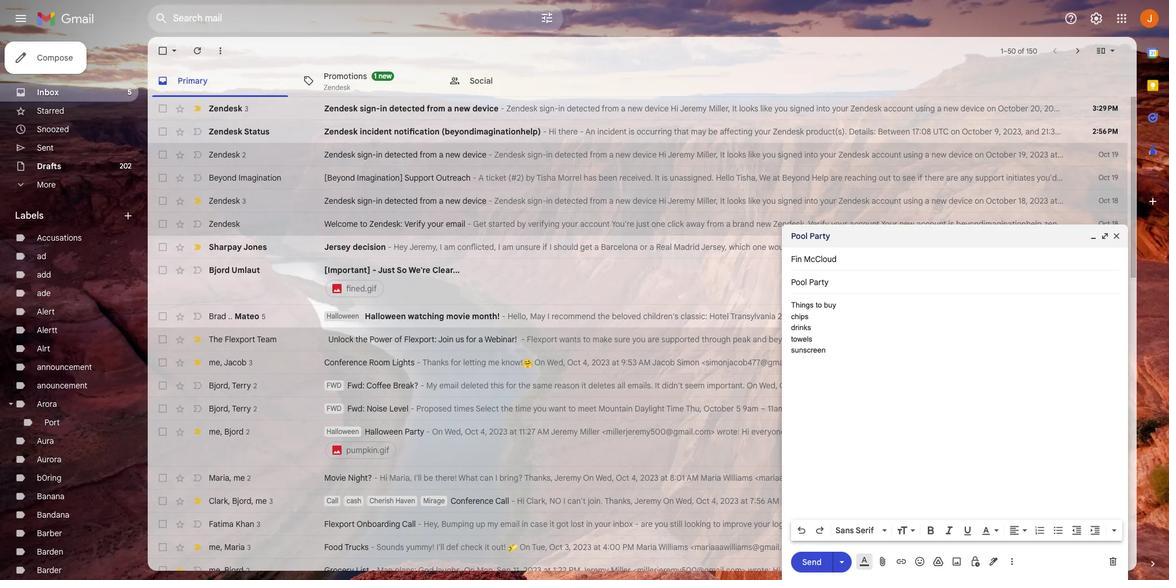 Task type: describe. For each thing, give the bounding box(es) containing it.
alrt link
[[37, 344, 50, 354]]

are right help
[[831, 173, 843, 183]]

conference for conference room lights
[[324, 357, 367, 368]]

me up fatima khan 3
[[256, 496, 267, 506]]

party inside dialog
[[810, 231, 831, 241]]

the left fda,
[[992, 404, 1004, 414]]

detected down notification
[[385, 150, 418, 160]]

b0ring link
[[37, 473, 61, 483]]

older image
[[1073, 45, 1084, 57]]

the up ideas
[[1093, 404, 1105, 414]]

am right 8:01
[[687, 473, 699, 483]]

0 vertical spatial umlaut
[[232, 265, 260, 275]]

3 inside me , maria 3
[[247, 543, 251, 552]]

fwd for fwd: coffee break?
[[327, 381, 342, 390]]

cell for 11th row from the top of the main content containing promotions
[[1087, 357, 1128, 368]]

0 horizontal spatial is
[[629, 126, 635, 137]]

0 vertical spatial 20,
[[1031, 103, 1043, 114]]

[beyond
[[324, 173, 355, 183]]

2 vertical spatial <millerjeremy500@gmail.com>
[[633, 565, 746, 576]]

1 vertical spatial hey
[[893, 473, 907, 483]]

wants
[[560, 334, 581, 345]]

5 inside labels navigation
[[128, 88, 132, 96]]

1 vertical spatial williams
[[659, 542, 689, 553]]

you right time
[[534, 404, 547, 414]]

row containing sharpay jones
[[148, 236, 1128, 259]]

sign- down imagination]
[[358, 196, 376, 206]]

1 horizontal spatial jacob
[[653, 357, 675, 368]]

0 vertical spatial just
[[637, 219, 650, 229]]

2 horizontal spatial flexport
[[527, 334, 558, 345]]

1 row from the top
[[148, 97, 1170, 120]]

to left improve
[[713, 519, 721, 529]]

1 horizontal spatial this
[[1119, 427, 1133, 437]]

you're
[[612, 219, 635, 229]]

insert link ‪(⌘k)‬ image
[[896, 556, 908, 568]]

0 vertical spatial <millerjeremy500@gmail.com>
[[1043, 357, 1156, 368]]

sharpay jones
[[209, 242, 267, 252]]

using for 20,
[[916, 103, 936, 114]]

compose
[[37, 53, 73, 63]]

support image
[[1065, 12, 1078, 25]]

account for zendesk sign-in detected from a new device hi jeremy miller, it looks like you signed into your zendesk account using a new device on october 18, 2023 at 14:23: location: san diego, ca
[[872, 196, 902, 206]]

your right submit
[[1037, 427, 1053, 437]]

2 vertical spatial is
[[949, 219, 955, 229]]

hey,
[[424, 519, 440, 529]]

out
[[879, 173, 891, 183]]

october down the fwd fwd: coffee break? - my email deleted this for the same reason it deletes all emails. it didn't seem important. on wed, oct 4, 2023 at 8:26 am bjord umlaut <sicritbjordd@gmail.com> wrote: seems to me we've
[[704, 404, 734, 414]]

formatting options toolbar
[[792, 520, 1123, 541]]

webinar!
[[485, 334, 517, 345]]

at left 13:50:
[[1051, 150, 1058, 160]]

and right know
[[1119, 519, 1133, 529]]

1 50 of 150
[[1001, 46, 1038, 55]]

the flexport team
[[209, 334, 277, 345]]

1 incident from the left
[[360, 126, 392, 137]]

unlock the power of flexport: join us for a webinar! - flexport wants to make sure you are supported through peak and beyond with a tailored webinar. also new offerings and features! join us prepare for black friday
[[324, 334, 1121, 345]]

what
[[459, 473, 478, 483]]

2 for seventh row from the bottom of the main content containing promotions
[[253, 404, 257, 413]]

0 horizontal spatial thanks,
[[525, 473, 553, 483]]

9,
[[995, 126, 1002, 137]]

zendesk.
[[774, 219, 807, 229]]

hi left terry,
[[773, 565, 781, 576]]

at right the tisha,
[[773, 173, 780, 183]]

2 horizontal spatial of
[[1154, 496, 1161, 506]]

4, up lark,
[[795, 380, 802, 391]]

outreach
[[436, 173, 471, 183]]

main content containing promotions
[[148, 37, 1170, 580]]

the up more options image
[[1007, 542, 1019, 553]]

sending
[[965, 473, 994, 483]]

bulleted list ‪(⌘⇧8)‬ image
[[1053, 525, 1065, 536]]

terry for fwd: coffee break?
[[232, 380, 251, 391]]

, for first row from the bottom
[[220, 565, 222, 575]]

1 vertical spatial <mariaaawilliams@gmail.com>
[[691, 542, 802, 553]]

the left power
[[356, 334, 368, 345]]

0 horizontal spatial call
[[327, 497, 339, 505]]

detected up an
[[567, 103, 600, 114]]

2 for sixth row from the bottom
[[246, 428, 250, 436]]

you right if
[[922, 519, 935, 529]]

in right the born
[[1060, 496, 1067, 506]]

to left make
[[583, 334, 591, 345]]

man
[[377, 565, 393, 576]]

to left zendesk:
[[360, 219, 368, 229]]

and right peak
[[753, 334, 767, 345]]

hi down 'occurring'
[[659, 150, 667, 160]]

0 vertical spatial miller
[[1021, 357, 1041, 368]]

sep
[[497, 565, 511, 576]]

miller, for zendesk sign-in detected from a new device hi jeremy miller, it looks like you signed into your zendesk account using a new device on october 20, 2023 at 11:27: location: los angele
[[709, 103, 731, 114]]

detected up notification
[[389, 103, 425, 114]]

features!
[[970, 334, 1003, 345]]

are right inbox
[[641, 519, 653, 529]]

0 horizontal spatial of
[[395, 334, 402, 345]]

ad
[[37, 251, 46, 262]]

2 for first row from the bottom
[[246, 566, 250, 575]]

on left 2:56 pm
[[1079, 126, 1089, 137]]

hi left an
[[549, 126, 557, 137]]

cell for seventh row from the bottom of the main content containing promotions
[[1087, 403, 1128, 415]]

, for seventh row from the bottom of the main content containing promotions
[[228, 403, 230, 414]]

just inside cell
[[378, 265, 395, 275]]

maria up clark
[[209, 473, 230, 483]]

2 for 12th row from the top
[[253, 381, 257, 390]]

i right conflicted,
[[498, 242, 500, 252]]

known
[[838, 404, 862, 414]]

row containing fatima khan
[[148, 513, 1137, 536]]

cell for row containing brad
[[1087, 311, 1128, 322]]

to right the known
[[864, 404, 872, 414]]

wed, left aug
[[885, 357, 904, 368]]

refresh image
[[192, 45, 203, 57]]

jeremy right join.
[[635, 496, 662, 506]]

1 horizontal spatial if
[[918, 173, 923, 183]]

5 inside the brad .. mateo 5
[[262, 312, 266, 321]]

wrote: down redo ‪(⌘y)‬ image
[[804, 542, 827, 553]]

more formatting options image
[[1109, 525, 1121, 536]]

get
[[473, 219, 487, 229]]

2023 right the 19, at the right top of the page
[[1031, 150, 1049, 160]]

conference for conference call - hi clark, no i can't join. thanks, jeremy on wed, oct 4, 2023 at 7:56 am bjord umlaut <sicritbjordd@gmail.com> wrote: no grand idea was ever born in a conference, but a lot of fo
[[451, 496, 494, 506]]

fwd: for fwd: coffee break?
[[348, 380, 365, 391]]

2 horizontal spatial thanks,
[[903, 565, 931, 576]]

friendly
[[1002, 473, 1030, 483]]

0 horizontal spatial us
[[456, 334, 464, 345]]

b0ring
[[37, 473, 61, 483]]

19 for location:
[[1112, 150, 1119, 159]]

bjord , terry 2 for fwd: coffee break?
[[209, 380, 257, 391]]

know
[[1098, 519, 1117, 529]]

food
[[324, 542, 343, 553]]

me up clark , bjord , me 3
[[234, 473, 245, 483]]

seems
[[1036, 380, 1061, 391]]

mirage
[[423, 497, 445, 505]]

ade
[[37, 288, 51, 298]]

2 vertical spatial it
[[485, 542, 490, 553]]

11am
[[768, 404, 785, 414]]

the left time
[[501, 404, 513, 414]]

, for row containing clark
[[228, 496, 230, 506]]

jones
[[244, 242, 267, 252]]

2023 inside cell
[[489, 427, 508, 437]]

2 vertical spatial by
[[981, 404, 990, 414]]

a
[[479, 173, 484, 183]]

at left 14:23:
[[1051, 196, 1058, 206]]

join.
[[588, 496, 603, 506]]

alrt
[[37, 344, 50, 354]]

1 horizontal spatial us
[[1086, 173, 1095, 183]]

on up "still"
[[664, 496, 674, 506]]

1 horizontal spatial 20,
[[1123, 126, 1135, 137]]

promotions, one new message, tab
[[294, 65, 439, 97]]

oct 18 for zendesk sign-in detected from a new device - zendesk sign-in detected from a new device hi jeremy miller, it looks like you signed into your zendesk account using a new device on october 18, 2023 at 14:23: location: san diego, ca
[[1099, 196, 1119, 205]]

insert signature image
[[988, 556, 1000, 568]]

jeremy inside cell
[[551, 427, 578, 437]]

your
[[882, 219, 898, 229]]

0 horizontal spatial jeremy,
[[410, 242, 438, 252]]

tue, oct 3, 2023, 3:17 pm element
[[1102, 565, 1119, 576]]

8:01
[[670, 473, 685, 483]]

jeremy down features!
[[992, 357, 1019, 368]]

2 vertical spatial pm
[[569, 565, 581, 576]]

sign- down promotions, one new message, tab on the top left of page
[[360, 103, 380, 114]]

1 horizontal spatial i'll
[[437, 542, 444, 553]]

0 vertical spatial williams
[[723, 473, 753, 483]]

me down the fatima
[[209, 542, 220, 552]]

email left get
[[446, 219, 466, 229]]

maria down fatima khan 3
[[224, 542, 245, 552]]

you up zendesk incident notification (beyondimaginationhelp) - hi there - an incident is occurring that may be affecting your zendesk product(s). details: between 17:08 utc on october 9, 2023, and 21:32 utc on october 20, 2023, som
[[775, 103, 788, 114]]

on right 🌮 icon
[[520, 542, 531, 553]]

into for 19,
[[805, 150, 819, 160]]

to right out
[[893, 173, 901, 183]]

october down 3:29 pm
[[1091, 126, 1121, 137]]

your down the 7:56
[[754, 519, 771, 529]]

miller, for zendesk sign-in detected from a new device hi jeremy miller, it looks like you signed into your zendesk account using a new device on october 18, 2023 at 14:23: location: san diego, ca
[[697, 196, 718, 206]]

1 vertical spatial thanks,
[[605, 496, 633, 506]]

1 vertical spatial umlaut
[[886, 380, 913, 391]]

maria , me 2
[[209, 473, 251, 483]]

labels navigation
[[0, 37, 148, 580]]

in left case
[[522, 519, 529, 529]]

sans serif option
[[834, 525, 880, 536]]

0 horizontal spatial with
[[799, 334, 814, 345]]

signed for 18,
[[778, 196, 803, 206]]

things
[[792, 301, 814, 309]]

labels
[[15, 210, 44, 222]]

0 vertical spatial pm
[[978, 357, 990, 368]]

you down pool
[[793, 242, 806, 252]]

0 vertical spatial by
[[526, 173, 535, 183]]

1 horizontal spatial of
[[1018, 46, 1025, 55]]

on down support
[[975, 196, 984, 206]]

0 vertical spatial <mariaaawilliams@gmail.com>
[[755, 473, 866, 483]]

personally
[[879, 542, 917, 553]]

row containing the flexport team
[[148, 328, 1128, 351]]

jer
[[932, 565, 944, 576]]

primary
[[178, 75, 208, 86]]

location: for charlotte,
[[1084, 150, 1118, 160]]

detected up zendesk:
[[385, 196, 418, 206]]

1 vertical spatial by
[[517, 219, 526, 229]]

2023 up 21:32 at the top
[[1045, 103, 1063, 114]]

14 row from the top
[[148, 420, 1154, 466]]

halloween inside halloween halloween watching movie month! - hello, may i recommend the beloved children's classic: hotel transylvania 2?
[[327, 312, 359, 320]]

Subject field
[[792, 277, 1119, 288]]

account left "your"
[[850, 219, 880, 229]]

1 horizontal spatial has
[[1026, 404, 1039, 414]]

0 vertical spatial hey
[[394, 242, 408, 252]]

more send options image
[[837, 556, 848, 568]]

primary tab
[[148, 65, 293, 97]]

1 vertical spatial one
[[753, 242, 767, 252]]

close image
[[1113, 232, 1122, 241]]

halloween down compartmental
[[888, 427, 926, 437]]

email right my
[[439, 380, 459, 391]]

minimize image
[[1089, 232, 1099, 241]]

am right 8:26
[[851, 380, 863, 391]]

cell for row containing clark
[[1087, 495, 1128, 507]]

proposed
[[417, 404, 452, 414]]

3 up zendesk status
[[245, 104, 249, 113]]

18 for welcome to zendesk: verify your email - get started by verifying your account you're just one click away from a brand new zendesk. verify your account your new account is beyondimaginationhelp.zendesk
[[1113, 219, 1119, 228]]

cell for row containing the flexport team
[[1087, 334, 1128, 345]]

and up 8:30
[[955, 334, 968, 345]]

and left supply
[[846, 519, 860, 529]]

lights
[[392, 357, 415, 368]]

using for 18,
[[904, 196, 923, 206]]

tisha,
[[737, 173, 758, 183]]

gmail image
[[37, 7, 100, 30]]

1 2023, from the left
[[1004, 126, 1024, 137]]

1 vertical spatial <sicritbjordd@gmail.com>
[[831, 496, 926, 506]]

1 horizontal spatial flexport
[[324, 519, 355, 529]]

it left didn't
[[655, 380, 660, 391]]

at left 8:30
[[951, 357, 958, 368]]

1 horizontal spatial everyone,
[[909, 473, 945, 483]]

indent more ‪(⌘])‬ image
[[1090, 525, 1102, 536]]

support
[[405, 173, 434, 183]]

your up the 'product(s).'
[[833, 103, 849, 114]]

row containing brad
[[148, 305, 1128, 328]]

0 vertical spatial one
[[652, 219, 666, 229]]

anouncement link
[[37, 380, 87, 391]]

18 row from the top
[[148, 536, 1128, 559]]

0 vertical spatial with
[[1129, 173, 1144, 183]]

on right 17:08
[[951, 126, 961, 137]]

for down know!
[[506, 380, 517, 391]]

3 inside fatima khan 3
[[257, 520, 260, 529]]

brand
[[733, 219, 755, 229]]

invitation
[[1032, 473, 1065, 483]]

3 up discard draft ‪(⌘⇧d)‬ image
[[1115, 543, 1119, 551]]

email right the my
[[501, 519, 520, 529]]

1 looking from the left
[[685, 519, 711, 529]]

1 beyond from the left
[[209, 173, 237, 183]]

2:56 pm
[[1093, 127, 1119, 136]]

make
[[593, 334, 613, 345]]

1 vertical spatial it
[[550, 519, 555, 529]]

send inside main content
[[805, 565, 824, 576]]

movie
[[446, 311, 470, 322]]

1 horizontal spatial jeremy,
[[844, 542, 873, 553]]

discard draft ‪(⌘⇧d)‬ image
[[1108, 556, 1119, 568]]

send button
[[792, 552, 833, 572]]

0 vertical spatial i'll
[[414, 473, 422, 483]]

at left 11:27:
[[1065, 103, 1072, 114]]

insert emoji ‪(⌘⇧2)‬ image
[[915, 556, 926, 568]]

0 horizontal spatial flexport
[[225, 334, 255, 345]]

1 horizontal spatial miller
[[611, 565, 631, 576]]

you down zendesk incident notification (beyondimaginationhelp) - hi there - an incident is occurring that may be affecting your zendesk product(s). details: between 17:08 utc on october 9, 2023, and 21:32 utc on october 20, 2023, som
[[763, 150, 776, 160]]

2 looking from the left
[[1015, 519, 1042, 529]]

your up should
[[562, 219, 578, 229]]

on right the 🤗 icon
[[535, 357, 545, 368]]

announcement
[[37, 362, 92, 372]]

social tab
[[440, 65, 585, 97]]

1 horizontal spatial call
[[402, 519, 416, 529]]

or
[[640, 242, 648, 252]]

aug
[[906, 357, 920, 368]]

disaster
[[950, 404, 979, 414]]

cell containing [important] - just so we're clear...
[[324, 264, 1070, 299]]

to inside 'things to buy chips drinks towels sunscreen'
[[816, 301, 822, 309]]

6
[[1115, 266, 1119, 274]]

zendesk 3 for zendesk sign-in detected from a new device - zendesk sign-in detected from a new device hi jeremy miller, it looks like you signed into your zendesk account using a new device on october 18, 2023 at 14:23: location: san diego, ca
[[209, 195, 246, 206]]

1 vertical spatial just
[[1058, 519, 1071, 529]]

detected down morrel
[[555, 196, 588, 206]]

2 join from the left
[[1005, 334, 1020, 345]]

clark
[[209, 496, 228, 506]]

1 vertical spatial is
[[662, 173, 668, 183]]

2 utc from the left
[[1062, 126, 1077, 137]]

unlock
[[328, 334, 354, 345]]

improve
[[723, 519, 752, 529]]

night?
[[348, 473, 372, 483]]

pool party
[[792, 231, 831, 241]]

3 row from the top
[[148, 143, 1170, 166]]

0 vertical spatial this
[[491, 380, 504, 391]]

things to buy chips drinks towels sunscreen
[[792, 301, 837, 354]]

more image
[[215, 45, 226, 57]]

auxiliary
[[1107, 404, 1138, 414]]

italic ‪(⌘i)‬ image
[[944, 525, 956, 536]]

us
[[1022, 334, 1031, 345]]

still
[[670, 519, 683, 529]]

offerings
[[920, 334, 953, 345]]

also
[[885, 334, 901, 345]]

1 horizontal spatial there
[[925, 173, 945, 183]]

4, up deletes
[[583, 357, 590, 368]]

barden
[[37, 547, 63, 557]]

1 verify from the left
[[405, 219, 426, 229]]

me left know!
[[488, 357, 500, 368]]

indent less ‪(⌘[)‬ image
[[1072, 525, 1083, 536]]

made
[[1041, 404, 1061, 414]]

hi down fwd fwd: noise level - proposed times select the time you want to meet mountain daylight time thu, october 5 9am – 11am lark, the bird known to be a compartmental disaster by the fda, has made off with the auxiliary reactor at the bottom of the page
[[742, 427, 750, 437]]

on inside cell
[[950, 427, 959, 437]]

account up get
[[580, 219, 610, 229]]

detected up morrel
[[555, 150, 588, 160]]

pool party dialog
[[782, 225, 1129, 580]]

12 row from the top
[[148, 374, 1128, 397]]

you left were at the right of the page
[[980, 519, 994, 529]]

2 horizontal spatial call
[[496, 496, 509, 506]]

email down reactor
[[1135, 427, 1154, 437]]

halloween inside halloween halloween party - on wed, oct 4, 2023 at 11:27 am jeremy miller <millerjeremy500@gmail.com> wrote: hi everyone, we will be having an office halloween party on 10/31. please submit your costume ideas in this email
[[327, 427, 359, 436]]

- sounds yummy! i'll def check it out!
[[369, 542, 508, 553]]

was
[[1007, 496, 1021, 506]]

your up diego,
[[1146, 173, 1163, 183]]

alert link
[[37, 307, 55, 317]]

oct 4
[[1102, 520, 1119, 528]]

mccloud
[[804, 254, 837, 264]]

check
[[461, 542, 483, 553]]

like for 19,
[[749, 150, 761, 160]]

maria,
[[390, 473, 412, 483]]

me right terry,
[[826, 565, 837, 576]]

1 horizontal spatial umlaut
[[803, 496, 829, 506]]

i up clear...
[[440, 242, 442, 252]]

jeremy down the 4:00
[[582, 565, 609, 576]]

am right 11:27
[[538, 427, 550, 437]]

Search mail text field
[[173, 13, 508, 24]]

3 inside clark , bjord , me 3
[[269, 497, 273, 505]]

tisha
[[537, 173, 556, 183]]

hi left maria,
[[380, 473, 387, 483]]

add link
[[37, 270, 51, 280]]

god
[[419, 565, 434, 576]]

1 for 1 new
[[374, 71, 377, 80]]

looks for zendesk sign-in detected from a new device hi jeremy miller, it looks like you signed into your zendesk account using a new device on october 18, 2023 at 14:23: location: san diego, ca
[[727, 196, 747, 206]]

4, left 8:01
[[632, 473, 639, 483]]

zendesk sign-in detected from a new device - zendesk sign-in detected from a new device hi jeremy miller, it looks like you signed into your zendesk account using a new device on october 18, 2023 at 14:23: location: san diego, ca
[[324, 196, 1170, 206]]

it for zendesk sign-in detected from a new device hi jeremy miller, it looks like you signed into your zendesk account using a new device on october 20, 2023 at 11:27: location: los angele
[[733, 103, 737, 114]]

2 vertical spatial hey
[[829, 542, 843, 553]]

be inside cell
[[817, 427, 826, 437]]

14:23:
[[1060, 196, 1081, 206]]

initiates
[[1007, 173, 1035, 183]]

charlotte,
[[1120, 150, 1156, 160]]

ade link
[[37, 288, 51, 298]]

cell containing halloween party
[[324, 426, 1154, 461]]

to right want
[[569, 404, 576, 414]]



Task type: locate. For each thing, give the bounding box(es) containing it.
october left 18, on the top of the page
[[986, 196, 1017, 206]]

1 terry from the top
[[232, 380, 251, 391]]

2 vertical spatial 5
[[736, 404, 741, 414]]

numbered list ‪(⌘⇧7)‬ image
[[1035, 525, 1046, 536]]

attach files image
[[878, 556, 889, 568]]

2 am from the left
[[503, 242, 514, 252]]

wed, up the –
[[760, 380, 778, 391]]

fined.gif
[[346, 283, 377, 294]]

logistics
[[773, 519, 803, 529]]

18 for zendesk sign-in detected from a new device - zendesk sign-in detected from a new device hi jeremy miller, it looks like you signed into your zendesk account using a new device on october 18, 2023 at 14:23: location: san diego, ca
[[1113, 196, 1119, 205]]

0 horizontal spatial 5
[[128, 88, 132, 96]]

if right unsure
[[543, 242, 548, 252]]

oct 10
[[1097, 242, 1119, 251]]

bandana link
[[37, 510, 69, 520]]

7 row from the top
[[148, 236, 1128, 259]]

me up maria , me 2
[[209, 426, 220, 437]]

for right the invitation at the right of page
[[1067, 473, 1078, 483]]

send inside button
[[803, 557, 822, 567]]

classic:
[[681, 311, 708, 322]]

haven
[[396, 497, 415, 505]]

fwd inside the fwd fwd: coffee break? - my email deleted this for the same reason it deletes all emails. it didn't seem important. on wed, oct 4, 2023 at 8:26 am bjord umlaut <sicritbjordd@gmail.com> wrote: seems to me we've
[[327, 381, 342, 390]]

0 vertical spatial oct 19
[[1099, 150, 1119, 159]]

like
[[761, 103, 773, 114], [749, 150, 761, 160], [1060, 173, 1072, 183], [749, 196, 761, 206]]

me down me , maria 3 at the bottom
[[209, 565, 220, 575]]

fatima khan 3
[[209, 519, 260, 529]]

you left "still"
[[655, 519, 668, 529]]

ad link
[[37, 251, 46, 262]]

in down imagination]
[[376, 196, 383, 206]]

2 oct 19 from the top
[[1099, 173, 1119, 182]]

1 19 from the top
[[1112, 150, 1119, 159]]

1 vertical spatial conference
[[451, 496, 494, 506]]

best,
[[826, 242, 845, 252]]

starred
[[37, 106, 64, 116]]

0 vertical spatial signed
[[790, 103, 815, 114]]

for up - thanks for letting me know!
[[466, 334, 477, 345]]

undo ‪(⌘z)‬ image
[[796, 525, 808, 536]]

main menu image
[[14, 12, 28, 25]]

1 vertical spatial zendesk 3
[[209, 195, 246, 206]]

0 vertical spatial us
[[1086, 173, 1095, 183]]

toggle confidential mode image
[[970, 556, 981, 568]]

1 vertical spatial us
[[456, 334, 464, 345]]

flexport
[[225, 334, 255, 345], [527, 334, 558, 345], [324, 519, 355, 529]]

it left got
[[550, 519, 555, 529]]

fatima
[[209, 519, 234, 529]]

1 horizontal spatial incident
[[598, 126, 627, 137]]

16 row from the top
[[148, 490, 1170, 513]]

signed for 20,
[[790, 103, 815, 114]]

cell for sixth row from the bottom
[[1087, 426, 1128, 438]]

fwd left noise
[[327, 404, 342, 413]]

aurora link
[[37, 454, 61, 465]]

party down level at the left
[[405, 427, 424, 437]]

1 horizontal spatial pm
[[623, 542, 635, 553]]

2 bjord , terry 2 from the top
[[209, 403, 257, 414]]

your left get
[[428, 219, 444, 229]]

0 horizontal spatial umlaut
[[232, 265, 260, 275]]

row containing zendesk status
[[148, 120, 1170, 143]]

cherish
[[370, 497, 394, 505]]

beloved
[[612, 311, 641, 322]]

for left letting
[[451, 357, 461, 368]]

oct 18 for welcome to zendesk: verify your email - get started by verifying your account you're just one click away from a brand new zendesk. verify your account your new account is beyondimaginationhelp.zendesk
[[1099, 219, 1119, 228]]

1 horizontal spatial with
[[1076, 404, 1091, 414]]

know!
[[502, 357, 523, 368]]

2 zendesk 3 from the top
[[209, 195, 246, 206]]

bold ‪(⌘b)‬ image
[[925, 525, 937, 536]]

<mariaaawilliams@gmail.com>
[[755, 473, 866, 483], [691, 542, 802, 553]]

2 vertical spatial looks
[[727, 196, 747, 206]]

0 horizontal spatial jacob
[[224, 357, 247, 367]]

received.
[[620, 173, 653, 183]]

account for zendesk sign-in detected from a new device hi jeremy miller, it looks like you signed into your zendesk account using a new device on october 20, 2023 at 11:27: location: los angele
[[884, 103, 914, 114]]

1 18 from the top
[[1113, 196, 1119, 205]]

2 inside maria , me 2
[[247, 474, 251, 482]]

incident right an
[[598, 126, 627, 137]]

barden link
[[37, 547, 63, 557]]

off
[[1063, 404, 1074, 414]]

fwd fwd: coffee break? - my email deleted this for the same reason it deletes all emails. it didn't seem important. on wed, oct 4, 2023 at 8:26 am bjord umlaut <sicritbjordd@gmail.com> wrote: seems to me we've
[[327, 380, 1107, 391]]

19 up san
[[1112, 173, 1119, 182]]

to left begin
[[1097, 173, 1104, 183]]

3 right khan
[[257, 520, 260, 529]]

at left '1:22'
[[544, 565, 551, 576]]

redo ‪(⌘y)‬ image
[[815, 525, 826, 536]]

sign-
[[360, 103, 380, 114], [540, 103, 559, 114], [358, 150, 376, 160], [528, 150, 547, 160], [358, 196, 376, 206], [528, 196, 547, 206]]

the
[[209, 334, 223, 345]]

of
[[1018, 46, 1025, 55], [395, 334, 402, 345], [1154, 496, 1161, 506]]

miller
[[1021, 357, 1041, 368], [580, 427, 600, 437], [611, 565, 631, 576]]

wrote: inside cell
[[717, 427, 740, 437]]

8:26
[[834, 380, 849, 391]]

like for 20,
[[761, 103, 773, 114]]

wed,
[[547, 357, 566, 368], [885, 357, 904, 368], [760, 380, 778, 391], [445, 427, 463, 437], [596, 473, 614, 483], [676, 496, 694, 506]]

0 horizontal spatial hey
[[394, 242, 408, 252]]

1 zendesk 3 from the top
[[209, 103, 249, 113]]

time
[[515, 404, 532, 414]]

0 vertical spatial 5
[[128, 88, 132, 96]]

1 am from the left
[[444, 242, 456, 252]]

0 vertical spatial everyone,
[[752, 427, 788, 437]]

october left the 19, at the right top of the page
[[986, 150, 1017, 160]]

verify up pool party
[[809, 219, 830, 229]]

there
[[559, 126, 578, 137], [925, 173, 945, 183]]

row containing maria
[[148, 466, 1128, 490]]

1 vertical spatial fwd:
[[348, 404, 365, 414]]

i left should
[[550, 242, 552, 252]]

0 vertical spatial just
[[378, 265, 395, 275]]

1 join from the left
[[438, 334, 454, 345]]

nc,
[[1158, 150, 1170, 160]]

help
[[812, 173, 829, 183]]

hi up welcome to zendesk: verify your email - get started by verifying your account you're just one click away from a brand new zendesk. verify your account your new account is beyondimaginationhelp.zendesk
[[659, 196, 667, 206]]

account for get started by verifying your account you're just one click away from a brand new zendesk. verify your account your new account is beyondimaginationhelp.zendesk
[[917, 219, 947, 229]]

location: up 2:56 pm
[[1095, 103, 1129, 114]]

row
[[148, 97, 1170, 120], [148, 120, 1170, 143], [148, 143, 1170, 166], [148, 166, 1163, 189], [148, 189, 1170, 212], [148, 212, 1128, 236], [148, 236, 1128, 259], [148, 259, 1128, 305], [148, 305, 1128, 328], [148, 328, 1128, 351], [148, 351, 1156, 374], [148, 374, 1128, 397], [148, 397, 1167, 420], [148, 420, 1154, 466], [148, 466, 1128, 490], [148, 490, 1170, 513], [148, 513, 1137, 536], [148, 536, 1128, 559], [148, 559, 1128, 580]]

looks for zendesk sign-in detected from a new device hi jeremy miller, it looks like you signed into your zendesk account using a new device on october 20, 2023 at 11:27: location: los angele
[[740, 103, 759, 114]]

1 vertical spatial jeremy,
[[844, 542, 873, 553]]

one left click
[[652, 219, 666, 229]]

2 horizontal spatial with
[[1129, 173, 1144, 183]]

at left 11:27
[[510, 427, 517, 437]]

october
[[998, 103, 1029, 114], [962, 126, 993, 137], [1091, 126, 1121, 137], [986, 150, 1017, 160], [986, 196, 1017, 206], [704, 404, 734, 414]]

0 vertical spatial oct 18
[[1099, 196, 1119, 205]]

you'd
[[1037, 173, 1057, 183]]

diego,
[[1135, 196, 1158, 206]]

are left the any
[[947, 173, 959, 183]]

row containing beyond imagination
[[148, 166, 1163, 189]]

wed, inside cell
[[445, 427, 463, 437]]

2 horizontal spatial miller
[[1021, 357, 1041, 368]]

0 horizontal spatial pm
[[569, 565, 581, 576]]

it for zendesk sign-in detected from a new device hi jeremy miller, it looks like you signed into your zendesk account using a new device on october 19, 2023 at 13:50: location: charlotte, nc,
[[721, 150, 725, 160]]

zendesk inside promotions, one new message, tab
[[324, 83, 350, 92]]

please
[[984, 427, 1008, 437]]

1 bjord , terry 2 from the top
[[209, 380, 257, 391]]

tab list inside main content
[[148, 65, 1137, 97]]

if
[[915, 519, 919, 529]]

ideas
[[1089, 427, 1109, 437]]

we're
[[409, 265, 431, 275]]

None checkbox
[[157, 103, 169, 114], [157, 126, 169, 137], [157, 149, 169, 161], [157, 264, 169, 276], [157, 311, 169, 322], [157, 380, 169, 391], [157, 403, 169, 415], [157, 426, 169, 438], [157, 518, 169, 530], [157, 542, 169, 553], [157, 565, 169, 576], [157, 103, 169, 114], [157, 126, 169, 137], [157, 149, 169, 161], [157, 264, 169, 276], [157, 311, 169, 322], [157, 380, 169, 391], [157, 403, 169, 415], [157, 426, 169, 438], [157, 518, 169, 530], [157, 542, 169, 553], [157, 565, 169, 576]]

19 row from the top
[[148, 559, 1128, 580]]

11 row from the top
[[148, 351, 1156, 374]]

1 vertical spatial there
[[925, 173, 945, 183]]

we inside cell
[[789, 427, 801, 437]]

2 terry from the top
[[232, 403, 251, 414]]

search mail image
[[151, 8, 172, 29]]

1 oct 18 from the top
[[1099, 196, 1119, 205]]

like for 18,
[[749, 196, 761, 206]]

1 fwd from the top
[[327, 381, 342, 390]]

cell up 'we've'
[[1087, 334, 1128, 345]]

device
[[473, 103, 499, 114], [645, 103, 669, 114], [961, 103, 985, 114], [463, 150, 487, 160], [633, 150, 657, 160], [949, 150, 973, 160], [463, 196, 487, 206], [633, 196, 657, 206], [949, 196, 973, 206]]

<millerjeremy500@gmail.com> up 'we've'
[[1043, 357, 1156, 368]]

6 row from the top
[[148, 212, 1128, 236]]

15 row from the top
[[148, 466, 1128, 490]]

0 vertical spatial has
[[584, 173, 597, 183]]

oct 19 for begin
[[1099, 173, 1119, 182]]

hey up more send options image
[[829, 542, 843, 553]]

1 vertical spatial signed
[[778, 150, 803, 160]]

join
[[438, 334, 454, 345], [1005, 334, 1020, 345]]

2 horizontal spatial it
[[582, 380, 587, 391]]

using for 19,
[[904, 150, 923, 160]]

miller, up affecting
[[709, 103, 731, 114]]

insert photo image
[[951, 556, 963, 568]]

11,
[[513, 565, 521, 576]]

conference room lights
[[324, 357, 415, 368]]

1 fwd: from the top
[[348, 380, 365, 391]]

insert files using drive image
[[933, 556, 945, 568]]

2 me , bjord 2 from the top
[[209, 565, 250, 575]]

2 oct 18 from the top
[[1099, 219, 1119, 228]]

lost
[[571, 519, 584, 529]]

2 vertical spatial of
[[1154, 496, 1161, 506]]

, for row containing maria
[[230, 473, 232, 483]]

1 for 1 50 of 150
[[1001, 46, 1004, 55]]

oct 19 for location:
[[1099, 150, 1119, 159]]

0 vertical spatial looks
[[740, 103, 759, 114]]

looking right "still"
[[685, 519, 711, 529]]

location: left san
[[1083, 196, 1117, 206]]

letting
[[463, 357, 486, 368]]

🤗 image
[[523, 358, 533, 368]]

1 vertical spatial has
[[1026, 404, 1039, 414]]

17 row from the top
[[148, 513, 1137, 536]]

1 inside promotions, one new message, tab
[[374, 71, 377, 80]]

account up the between
[[884, 103, 914, 114]]

0 horizontal spatial 1
[[374, 71, 377, 80]]

hey up the chain? at the right
[[893, 473, 907, 483]]

umlaut down "sharpay jones"
[[232, 265, 260, 275]]

miller, for zendesk sign-in detected from a new device hi jeremy miller, it looks like you signed into your zendesk account using a new device on october 19, 2023 at 13:50: location: charlotte, nc,
[[697, 150, 718, 160]]

utc right 17:08
[[934, 126, 949, 137]]

no
[[953, 496, 963, 506]]

pop out image
[[1101, 232, 1110, 241]]

be up office at the right bottom of page
[[874, 404, 883, 414]]

1 vertical spatial looks
[[727, 150, 747, 160]]

october up 9,
[[998, 103, 1029, 114]]

1 vertical spatial just
[[947, 473, 962, 483]]

0 horizontal spatial one
[[652, 219, 666, 229]]

us left begin
[[1086, 173, 1095, 183]]

into for 20,
[[817, 103, 831, 114]]

it right received.
[[655, 173, 660, 183]]

def
[[446, 542, 459, 553]]

hello,
[[508, 311, 528, 322]]

jeremy up can't
[[555, 473, 582, 483]]

0 vertical spatial there
[[559, 126, 578, 137]]

8 row from the top
[[148, 259, 1128, 305]]

1 horizontal spatial we
[[789, 427, 801, 437]]

started
[[489, 219, 515, 229]]

0 horizontal spatial conference
[[324, 357, 367, 368]]

looks for zendesk sign-in detected from a new device hi jeremy miller, it looks like you signed into your zendesk account using a new device on october 19, 2023 at 13:50: location: charlotte, nc,
[[727, 150, 747, 160]]

on down proposed
[[432, 427, 443, 437]]

deleted
[[461, 380, 489, 391]]

there right see
[[925, 173, 945, 183]]

0 vertical spatial fwd
[[327, 381, 342, 390]]

signed for 19,
[[778, 150, 803, 160]]

location: for san
[[1083, 196, 1117, 206]]

row containing bjord umlaut
[[148, 259, 1128, 305]]

oct inside cell
[[465, 427, 479, 437]]

sans serif
[[836, 525, 874, 536]]

new inside tab
[[379, 71, 392, 80]]

account up out
[[872, 150, 902, 160]]

fwd: for fwd: noise level
[[348, 404, 365, 414]]

3 down the flexport team
[[249, 358, 253, 367]]

2 verify from the left
[[809, 219, 830, 229]]

10 row from the top
[[148, 328, 1128, 351]]

2 incident from the left
[[598, 126, 627, 137]]

i
[[440, 242, 442, 252], [498, 242, 500, 252], [550, 242, 552, 252], [548, 311, 550, 322], [853, 357, 855, 368], [496, 473, 498, 483], [564, 496, 566, 506], [1135, 519, 1137, 529], [875, 542, 877, 553]]

reactor
[[1140, 404, 1167, 414]]

with right begin
[[1129, 173, 1144, 183]]

bjord umlaut
[[209, 265, 260, 275]]

reaching
[[845, 173, 877, 183]]

labels heading
[[15, 210, 122, 222]]

2 19 from the top
[[1112, 173, 1119, 182]]

toggle split pane mode image
[[1096, 45, 1107, 57]]

1 horizontal spatial am
[[503, 242, 514, 252]]

2 fwd from the top
[[327, 404, 342, 413]]

settings image
[[1090, 12, 1104, 25]]

2 vertical spatial with
[[1076, 404, 1091, 414]]

cell for 12th row from the top
[[1087, 380, 1128, 391]]

0 vertical spatial thanks,
[[525, 473, 553, 483]]

1 oct 19 from the top
[[1099, 150, 1119, 159]]

wed, down 8:01
[[676, 496, 694, 506]]

location: for los
[[1095, 103, 1129, 114]]

row containing clark
[[148, 490, 1170, 513]]

cell up oct 4
[[1087, 495, 1128, 507]]

zendesk 3 for zendesk sign-in detected from a new device - zendesk sign-in detected from a new device hi jeremy miller, it looks like you signed into your zendesk account using a new device on october 20, 2023 at 11:27: location: los angele
[[209, 103, 249, 113]]

into for 18,
[[805, 196, 819, 206]]

alertt link
[[37, 325, 58, 335]]

0 vertical spatial 18
[[1113, 196, 1119, 205]]

2023 right 2,
[[930, 357, 949, 368]]

pm right '1:22'
[[569, 565, 581, 576]]

2 2023, from the left
[[1137, 126, 1157, 137]]

between
[[878, 126, 911, 137]]

a
[[448, 103, 452, 114], [621, 103, 626, 114], [938, 103, 942, 114], [439, 150, 444, 160], [609, 150, 614, 160], [926, 150, 930, 160], [439, 196, 444, 206], [609, 196, 614, 206], [926, 196, 930, 206], [726, 219, 731, 229], [595, 242, 599, 252], [650, 242, 654, 252], [479, 334, 483, 345], [816, 334, 821, 345], [885, 404, 890, 414], [996, 473, 1000, 483], [1069, 496, 1073, 506], [1136, 496, 1140, 506], [936, 542, 940, 553]]

in down tisha
[[547, 196, 553, 206]]

1 vertical spatial party
[[405, 427, 424, 437]]

1 horizontal spatial is
[[662, 173, 668, 183]]

🌮 image
[[508, 543, 518, 553]]

0 horizontal spatial has
[[584, 173, 597, 183]]

prepare
[[1033, 334, 1062, 345]]

1 vertical spatial we
[[789, 427, 801, 437]]

0 horizontal spatial we
[[760, 173, 771, 183]]

just left so
[[378, 265, 395, 275]]

just right you're
[[637, 219, 650, 229]]

0 vertical spatial <sicritbjordd@gmail.com>
[[915, 380, 1010, 391]]

2 inside zendesk 2
[[242, 150, 246, 159]]

fwd for fwd: noise level
[[327, 404, 342, 413]]

zendesk incident notification (beyondimaginationhelp) - hi there - an incident is occurring that may be affecting your zendesk product(s). details: between 17:08 utc on october 9, 2023, and 21:32 utc on october 20, 2023, som
[[324, 126, 1170, 137]]

i right may
[[548, 311, 550, 322]]

,
[[220, 357, 222, 367], [228, 380, 230, 391], [228, 403, 230, 414], [220, 426, 222, 437], [230, 473, 232, 483], [228, 496, 230, 506], [251, 496, 254, 506], [220, 542, 222, 552], [220, 565, 222, 575]]

(beyondimaginationhelp)
[[442, 126, 541, 137]]

i'll left def
[[437, 542, 444, 553]]

pm right 8:30
[[978, 357, 990, 368]]

advanced search options image
[[536, 6, 559, 29]]

, for 12th row from the top
[[228, 380, 230, 391]]

0 horizontal spatial if
[[543, 242, 548, 252]]

underline ‪(⌘u)‬ image
[[962, 525, 974, 537]]

zendesk sign-in detected from a new device - zendesk sign-in detected from a new device hi jeremy miller, it looks like you signed into your zendesk account using a new device on october 20, 2023 at 11:27: location: los angele
[[324, 103, 1170, 114]]

0 horizontal spatial looking
[[685, 519, 711, 529]]

1 vertical spatial using
[[904, 150, 923, 160]]

1 vertical spatial oct 18
[[1099, 219, 1119, 228]]

jeremy, up we're
[[410, 242, 438, 252]]

tab list
[[1137, 37, 1170, 539], [148, 65, 1137, 97]]

0 horizontal spatial i'll
[[414, 473, 422, 483]]

0 vertical spatial of
[[1018, 46, 1025, 55]]

emails.
[[628, 380, 653, 391]]

fwd:
[[348, 380, 365, 391], [348, 404, 365, 414]]

, for sixth row from the bottom
[[220, 426, 222, 437]]

3 inside me , jacob 3
[[249, 358, 253, 367]]

bandana
[[37, 510, 69, 520]]

2 horizontal spatial is
[[949, 219, 955, 229]]

1 vertical spatial terry
[[232, 403, 251, 414]]

me , bjord 2 for first row from the bottom
[[209, 565, 250, 575]]

3 right clark
[[269, 497, 273, 505]]

at left the 7:56
[[741, 496, 748, 506]]

at left 8:26
[[825, 380, 832, 391]]

som
[[1159, 126, 1170, 137]]

on up join.
[[583, 473, 594, 483]]

has right fda,
[[1026, 404, 1039, 414]]

miller,
[[709, 103, 731, 114], [697, 150, 718, 160], [697, 196, 718, 206]]

main content
[[148, 37, 1170, 580]]

coffee
[[367, 380, 391, 391]]

fin
[[792, 254, 802, 264]]

fwd inside fwd fwd: noise level - proposed times select the time you want to meet mountain daylight time thu, october 5 9am – 11am lark, the bird known to be a compartmental disaster by the fda, has made off with the auxiliary reactor
[[327, 404, 342, 413]]

2 row from the top
[[148, 120, 1170, 143]]

clark,
[[527, 496, 548, 506]]

0 horizontal spatial am
[[444, 242, 456, 252]]

jacob down the flexport team
[[224, 357, 247, 367]]

20,
[[1031, 103, 1043, 114], [1123, 126, 1135, 137]]

19 for begin
[[1112, 173, 1119, 182]]

bjord , terry 2 for fwd: noise level
[[209, 403, 257, 414]]

1 vertical spatial 5
[[262, 312, 266, 321]]

9 row from the top
[[148, 305, 1128, 328]]

Message Body text field
[[792, 300, 1119, 517]]

taco
[[1020, 542, 1038, 553]]

can't
[[568, 496, 586, 506]]

4, down the select on the bottom of page
[[481, 427, 487, 437]]

0 vertical spatial zendesk 3
[[209, 103, 249, 113]]

0 vertical spatial jeremy,
[[410, 242, 438, 252]]

13 row from the top
[[148, 397, 1167, 420]]

, for 11th row from the top of the main content containing promotions
[[220, 357, 222, 367]]

2023 left 8:01
[[641, 473, 659, 483]]

party inside cell
[[405, 427, 424, 437]]

cell for row containing maria
[[1087, 472, 1128, 484]]

2 beyond from the left
[[783, 173, 810, 183]]

0 vertical spatial miller,
[[709, 103, 731, 114]]

starred link
[[37, 106, 64, 116]]

1 horizontal spatial just
[[947, 473, 962, 483]]

just
[[378, 265, 395, 275], [947, 473, 962, 483]]

, for second row from the bottom
[[220, 542, 222, 552]]

2 for row containing maria
[[247, 474, 251, 482]]

your up best,
[[832, 219, 848, 229]]

1 horizontal spatial party
[[810, 231, 831, 241]]

to left buy
[[816, 301, 822, 309]]

1 vertical spatial this
[[1119, 427, 1133, 437]]

it for zendesk sign-in detected from a new device hi jeremy miller, it looks like you signed into your zendesk account using a new device on october 18, 2023 at 14:23: location: san diego, ca
[[721, 196, 725, 206]]

wed, up reason on the left of the page
[[547, 357, 566, 368]]

terry for fwd: noise level
[[232, 403, 251, 414]]

20, right 2:56 pm
[[1123, 126, 1135, 137]]

cell
[[324, 264, 1070, 299], [1087, 311, 1128, 322], [1087, 334, 1128, 345], [1087, 357, 1128, 368], [1087, 380, 1128, 391], [1087, 403, 1128, 415], [324, 426, 1154, 461], [1087, 426, 1128, 438], [1087, 472, 1128, 484], [1087, 495, 1128, 507]]

1 vertical spatial <millerjeremy500@gmail.com>
[[602, 427, 715, 437]]

None checkbox
[[157, 45, 169, 57], [157, 172, 169, 184], [157, 195, 169, 207], [157, 218, 169, 230], [157, 241, 169, 253], [157, 334, 169, 345], [157, 357, 169, 368], [157, 472, 169, 484], [157, 495, 169, 507], [157, 45, 169, 57], [157, 172, 169, 184], [157, 195, 169, 207], [157, 218, 169, 230], [157, 241, 169, 253], [157, 334, 169, 345], [157, 357, 169, 368], [157, 472, 169, 484], [157, 495, 169, 507]]

0 horizontal spatial miller
[[580, 427, 600, 437]]

deletes
[[589, 380, 616, 391]]

1 vertical spatial into
[[805, 150, 819, 160]]

1 vertical spatial bjord , terry 2
[[209, 403, 257, 414]]

0 horizontal spatial utc
[[934, 126, 949, 137]]

party up get?
[[810, 231, 831, 241]]

send right terry,
[[805, 565, 824, 576]]

wrote: left terry,
[[748, 565, 771, 576]]

sign- up tisha
[[528, 150, 547, 160]]

1 me , bjord 2 from the top
[[209, 426, 250, 437]]

5 row from the top
[[148, 189, 1170, 212]]

wrote: up fda,
[[1012, 380, 1034, 391]]

brad .. mateo 5
[[209, 311, 266, 321]]

more options image
[[1009, 556, 1016, 568]]

jacob left simon
[[653, 357, 675, 368]]

want
[[549, 404, 567, 414]]

2 18 from the top
[[1113, 219, 1119, 228]]

account for zendesk sign-in detected from a new device hi jeremy miller, it looks like you signed into your zendesk account using a new device on october 19, 2023 at 13:50: location: charlotte, nc,
[[872, 150, 902, 160]]

1 horizontal spatial 1
[[1001, 46, 1004, 55]]

1
[[1001, 46, 1004, 55], [374, 71, 377, 80]]

children's
[[643, 311, 679, 322]]

hi left clark, at the bottom left of page
[[517, 496, 525, 506]]

cell up ideas
[[1087, 403, 1128, 415]]

1 vertical spatial with
[[799, 334, 814, 345]]

umlaut up the operations
[[803, 496, 829, 506]]

me , bjord 2 for sixth row from the bottom
[[209, 426, 250, 437]]

like right you'd
[[1060, 173, 1072, 183]]

fwd down conference room lights
[[327, 381, 342, 390]]

alert
[[37, 307, 55, 317]]

tab list containing promotions
[[148, 65, 1137, 97]]

None search field
[[148, 5, 563, 32]]

1 new
[[374, 71, 392, 80]]

jersey,
[[702, 242, 727, 252]]

into up help
[[805, 150, 819, 160]]

0 vertical spatial bjord , terry 2
[[209, 380, 257, 391]]

yummy!
[[406, 542, 435, 553]]

on inside cell
[[432, 427, 443, 437]]

0 horizontal spatial williams
[[659, 542, 689, 553]]

1 vertical spatial if
[[543, 242, 548, 252]]

pm right the 4:00
[[623, 542, 635, 553]]

2 fwd: from the top
[[348, 404, 365, 414]]

social
[[470, 75, 493, 86]]

food trucks
[[324, 542, 369, 553]]

(#2)
[[509, 173, 524, 183]]

0 horizontal spatial just
[[637, 219, 650, 229]]

1 utc from the left
[[934, 126, 949, 137]]

4 row from the top
[[148, 166, 1163, 189]]

0 horizontal spatial 20,
[[1031, 103, 1043, 114]]

team
[[257, 334, 277, 345]]



Task type: vqa. For each thing, say whether or not it's contained in the screenshot.
1 inside the Promotions, one new message, TAB
yes



